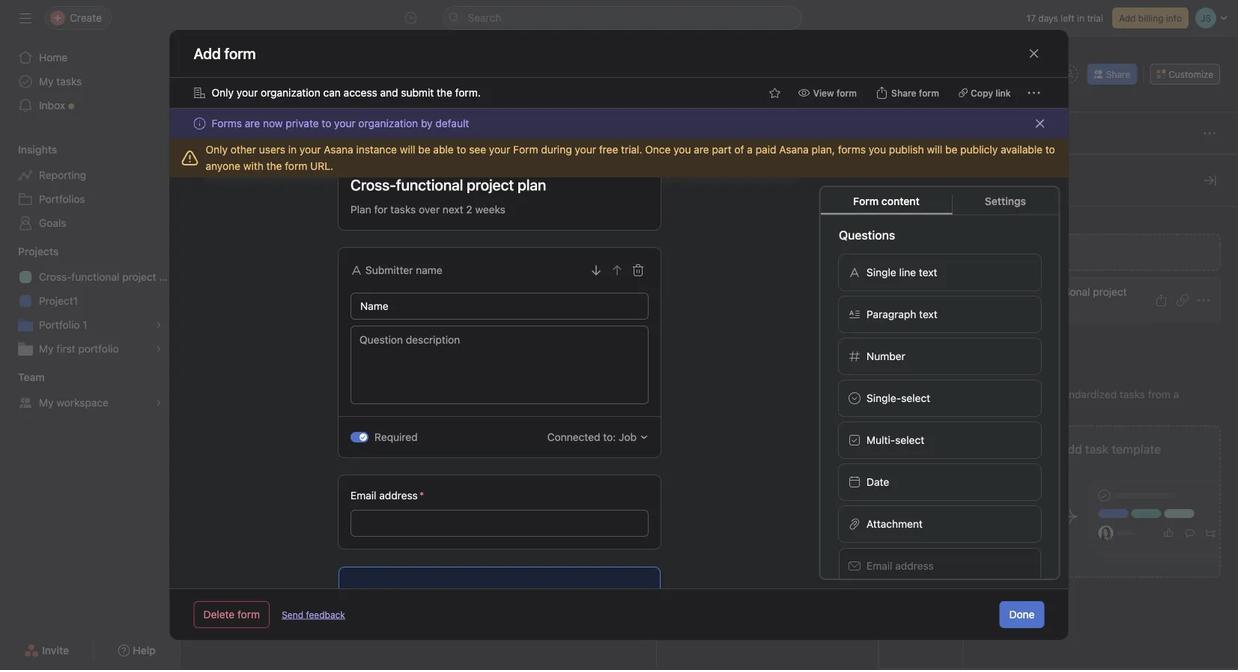 Task type: describe. For each thing, give the bounding box(es) containing it.
email address
[[867, 560, 934, 572]]

delete
[[203, 609, 235, 621]]

delete form
[[203, 609, 260, 621]]

files
[[802, 94, 825, 106]]

1 horizontal spatial organization
[[359, 117, 418, 130]]

global element
[[0, 37, 180, 127]]

plan for tasks over next 2 weeks
[[350, 203, 505, 216]]

1 horizontal spatial the
[[437, 87, 453, 99]]

able
[[433, 143, 454, 156]]

days
[[1039, 13, 1059, 23]]

plan for cross-functional project plan link
[[159, 271, 180, 283]]

task for add task template
[[1086, 442, 1109, 457]]

portfolios
[[39, 193, 85, 205]]

insights
[[18, 143, 57, 156]]

project inside the add form dialog
[[467, 176, 514, 194]]

free
[[599, 143, 618, 156]]

once
[[645, 143, 671, 156]]

template.
[[982, 405, 1028, 417]]

feedback
[[306, 610, 345, 620]]

close image
[[1034, 118, 1046, 130]]

list link
[[278, 92, 308, 109]]

1 asana from the left
[[324, 143, 353, 156]]

select for multi-
[[895, 434, 924, 446]]

your down board link at the left top of the page
[[334, 117, 356, 130]]

2 will from the left
[[927, 143, 943, 156]]

portfolio
[[39, 319, 80, 331]]

search button
[[442, 6, 802, 30]]

tasks inside "link"
[[56, 75, 82, 88]]

submit
[[401, 87, 434, 99]]

functional inside the add form dialog
[[396, 176, 463, 194]]

send feedback link
[[282, 608, 345, 622]]

1 horizontal spatial form
[[854, 195, 879, 207]]

form for 1 form
[[915, 446, 935, 456]]

add form dialog
[[170, 30, 1069, 671]]

close this dialog image
[[1028, 48, 1040, 60]]

projects element
[[0, 238, 180, 364]]

list
[[290, 94, 308, 106]]

1 button
[[370, 327, 392, 342]]

plan
[[350, 203, 371, 216]]

my workspace link
[[9, 391, 171, 415]]

status
[[931, 163, 958, 174]]

quickly
[[982, 389, 1018, 401]]

during
[[541, 143, 572, 156]]

anyone
[[206, 160, 241, 172]]

users
[[259, 143, 286, 156]]

done button
[[1000, 602, 1045, 629]]

share timeline with teammates cell
[[181, 348, 657, 375]]

tasks inside quickly create standardized tasks from a template.
[[1120, 389, 1146, 401]]

files link
[[790, 92, 825, 109]]

search
[[468, 12, 502, 24]]

done
[[1010, 609, 1035, 621]]

project for cross-functional project plan button
[[1093, 286, 1128, 298]]

add for add section
[[223, 621, 245, 635]]

your up the url.
[[300, 143, 321, 156]]

invite button
[[14, 638, 79, 665]]

project for cross-functional project plan link
[[122, 271, 156, 283]]

cross-functional project plan for cross-functional project plan link
[[39, 271, 180, 283]]

paragraph text
[[867, 308, 938, 320]]

forms
[[838, 143, 866, 156]]

view form button
[[792, 82, 864, 103]]

connected to: job button
[[547, 429, 649, 446]]

plan inside the add form dialog
[[517, 176, 546, 194]]

goals link
[[9, 211, 171, 235]]

paragraph
[[867, 308, 916, 320]]

my first portfolio
[[39, 343, 119, 355]]

overview
[[214, 94, 260, 106]]

due
[[752, 163, 769, 174]]

are inside only other users in your asana instance will be able to see your form during your free trial.  once you are part of a paid asana plan, forms you publish will be publicly available to anyone with the form url.
[[694, 143, 709, 156]]

my tasks
[[39, 75, 82, 88]]

form inside only other users in your asana instance will be able to see your form during your free trial.  once you are part of a paid asana plan, forms you publish will be publicly available to anyone with the form url.
[[513, 143, 538, 156]]

over
[[419, 203, 440, 216]]

add task…
[[241, 591, 291, 604]]

only for only other users in your asana instance will be able to see your form during your free trial.  once you are part of a paid asana plan, forms you publish will be publicly available to anyone with the form url.
[[206, 143, 228, 156]]

trial
[[1088, 13, 1104, 23]]

now
[[263, 117, 283, 130]]

form for view form
[[837, 88, 857, 98]]

left
[[1061, 13, 1075, 23]]

form for share form
[[919, 88, 940, 98]]

tasks inside the add form dialog
[[390, 203, 416, 216]]

my tasks link
[[9, 70, 171, 94]]

team
[[18, 371, 45, 384]]

2 be from the left
[[946, 143, 958, 156]]

reporting
[[39, 169, 86, 181]]

Share timeline with teammates text field
[[237, 354, 393, 369]]

cross-functional project plan inside the add form dialog
[[350, 176, 546, 194]]

17
[[1027, 13, 1036, 23]]

task for add task
[[237, 128, 255, 139]]

next
[[442, 203, 463, 216]]

cross- for cross-functional project plan button
[[1010, 286, 1043, 298]]

your right see
[[489, 143, 511, 156]]

project1 link
[[9, 289, 171, 313]]

template
[[1112, 442, 1162, 457]]

projects button
[[0, 244, 59, 259]]

add form
[[1011, 246, 1056, 259]]

my workspace
[[39, 397, 109, 409]]

share form
[[892, 88, 940, 98]]

portfolio 1 link
[[9, 313, 171, 337]]

email address *
[[350, 490, 424, 502]]

Question name text field
[[350, 293, 649, 320]]

can
[[323, 87, 341, 99]]

multi-select
[[867, 434, 924, 446]]

form content
[[854, 195, 920, 207]]

address for email address *
[[379, 490, 418, 502]]

add to starred image
[[769, 87, 781, 99]]

inbox
[[39, 99, 65, 112]]

0 horizontal spatial customize
[[982, 172, 1054, 189]]

link
[[996, 88, 1011, 98]]

default
[[436, 117, 469, 130]]

form inside only other users in your asana instance will be able to see your form during your free trial.  once you are part of a paid asana plan, forms you publish will be publicly available to anyone with the form url.
[[285, 160, 307, 172]]

info
[[1167, 13, 1182, 23]]

billing
[[1139, 13, 1164, 23]]

cross-functional project plan link
[[9, 265, 180, 289]]

1 be from the left
[[418, 143, 431, 156]]

Schedule kickoff meeting text field
[[237, 327, 367, 342]]

by
[[421, 117, 433, 130]]

name for submitter name
[[416, 264, 442, 277]]

weeks
[[475, 203, 505, 216]]

add billing info button
[[1113, 7, 1189, 28]]

2 horizontal spatial to
[[1046, 143, 1056, 156]]

private
[[286, 117, 319, 130]]

overview link
[[202, 92, 260, 109]]

multi-
[[867, 434, 895, 446]]

cross- inside the add form dialog
[[350, 176, 396, 194]]

trial.
[[621, 143, 643, 156]]

and
[[380, 87, 398, 99]]

task for task name
[[202, 163, 221, 174]]

assignee
[[663, 163, 702, 174]]

my for my first portfolio
[[39, 343, 54, 355]]

home
[[39, 51, 68, 64]]

delete form button
[[194, 602, 270, 629]]

share form button
[[870, 82, 946, 103]]

add section
[[223, 621, 289, 635]]

form for add form
[[1033, 246, 1056, 259]]

row containing task name
[[181, 154, 1239, 182]]

2 you from the left
[[869, 143, 887, 156]]

0 vertical spatial organization
[[261, 87, 321, 99]]



Task type: vqa. For each thing, say whether or not it's contained in the screenshot.
Delete form
yes



Task type: locate. For each thing, give the bounding box(es) containing it.
0 vertical spatial a
[[747, 143, 753, 156]]

share for share
[[1107, 69, 1131, 79]]

only inside only other users in your asana instance will be able to see your form during your free trial.  once you are part of a paid asana plan, forms you publish will be publicly available to anyone with the form url.
[[206, 143, 228, 156]]

in inside only other users in your asana instance will be able to see your form during your free trial.  once you are part of a paid asana plan, forms you publish will be publicly available to anyone with the form url.
[[288, 143, 297, 156]]

text right 4
[[919, 308, 938, 320]]

organization up private in the left top of the page
[[261, 87, 321, 99]]

task inside button
[[1086, 442, 1109, 457]]

2 my from the top
[[39, 343, 54, 355]]

draft project brief cell
[[181, 294, 657, 321]]

0 horizontal spatial project
[[122, 271, 156, 283]]

my inside the teams element
[[39, 397, 54, 409]]

forms down the settings
[[982, 213, 1017, 227]]

add task button
[[199, 123, 261, 144]]

0 vertical spatial plan
[[517, 176, 546, 194]]

0 horizontal spatial cross-
[[39, 271, 71, 283]]

rules
[[915, 299, 936, 309]]

the left form.
[[437, 87, 453, 99]]

address left '*'
[[379, 490, 418, 502]]

1
[[83, 319, 87, 331], [373, 329, 377, 340], [908, 446, 913, 456]]

1 vertical spatial functional
[[71, 271, 120, 283]]

0 vertical spatial my
[[39, 75, 54, 88]]

insights element
[[0, 136, 180, 238]]

cross-functional project plan inside button
[[1010, 286, 1128, 315]]

0 vertical spatial customize
[[1169, 69, 1214, 79]]

task up the other
[[237, 128, 255, 139]]

functional inside cross-functional project plan
[[1043, 286, 1091, 298]]

2 vertical spatial plan
[[1010, 302, 1031, 315]]

organization
[[261, 87, 321, 99], [359, 117, 418, 130]]

remove field image
[[632, 265, 644, 277]]

0 vertical spatial select
[[901, 392, 930, 404]]

add form button
[[982, 234, 1221, 271]]

functional inside "projects" element
[[71, 271, 120, 283]]

move this field down image
[[590, 265, 602, 277]]

my left first
[[39, 343, 54, 355]]

share form image
[[1156, 294, 1168, 306]]

1 will from the left
[[400, 143, 416, 156]]

my inside "projects" element
[[39, 343, 54, 355]]

view
[[814, 88, 835, 98]]

share for share form
[[892, 88, 917, 98]]

only down list image
[[212, 87, 234, 99]]

add inside button
[[1060, 442, 1083, 457]]

functional up over
[[396, 176, 463, 194]]

date
[[772, 163, 791, 174]]

row
[[181, 154, 1239, 182], [199, 181, 1228, 183], [181, 224, 1239, 253], [181, 294, 1239, 321], [181, 348, 1239, 375], [181, 375, 1239, 402], [181, 444, 1239, 472], [181, 513, 1239, 542]]

1 up the share timeline with teammates cell
[[373, 329, 377, 340]]

publicly
[[961, 143, 998, 156]]

copy
[[971, 88, 994, 98]]

tasks down home
[[56, 75, 82, 88]]

1 horizontal spatial to
[[457, 143, 466, 156]]

cross-functional project plan up next
[[350, 176, 546, 194]]

a right from
[[1174, 389, 1180, 401]]

be up status on the right of the page
[[946, 143, 958, 156]]

1 text from the top
[[919, 266, 937, 278]]

email for email address *
[[350, 490, 376, 502]]

in for users
[[288, 143, 297, 156]]

project1
[[39, 295, 78, 307]]

add inside row
[[241, 591, 260, 604]]

1 horizontal spatial task
[[1086, 442, 1109, 457]]

1 vertical spatial tasks
[[390, 203, 416, 216]]

name up draft project brief cell
[[416, 264, 442, 277]]

workspace
[[56, 397, 109, 409]]

1 horizontal spatial forms
[[982, 213, 1017, 227]]

priority
[[842, 163, 872, 174]]

project up weeks
[[467, 176, 514, 194]]

task up templates
[[912, 519, 931, 530]]

project inside button
[[1093, 286, 1128, 298]]

1 right the multi- on the right of page
[[908, 446, 913, 456]]

you up assignee at the right top of the page
[[674, 143, 691, 156]]

board
[[356, 94, 385, 106]]

cell
[[656, 321, 746, 348]]

are left part
[[694, 143, 709, 156]]

to:
[[603, 431, 616, 444]]

0 horizontal spatial to
[[322, 117, 331, 130]]

a inside quickly create standardized tasks from a template.
[[1174, 389, 1180, 401]]

js
[[1023, 69, 1033, 79]]

1 horizontal spatial be
[[946, 143, 958, 156]]

1 inside 1 button
[[373, 329, 377, 340]]

quickly create standardized tasks from a template.
[[982, 389, 1180, 417]]

my first portfolio link
[[9, 337, 171, 361]]

single-select
[[867, 392, 930, 404]]

in right left
[[1078, 13, 1085, 23]]

messages link
[[710, 92, 772, 109]]

add task… button
[[241, 589, 291, 606]]

add for add form
[[1011, 246, 1030, 259]]

teams element
[[0, 364, 180, 418]]

board link
[[344, 92, 385, 109]]

cross- for cross-functional project plan link
[[39, 271, 71, 283]]

project down add form button
[[1093, 286, 1128, 298]]

0 horizontal spatial tasks
[[56, 75, 82, 88]]

your left the free
[[575, 143, 596, 156]]

0 vertical spatial cross-functional project plan
[[350, 176, 546, 194]]

cross- inside cross-functional project plan
[[1010, 286, 1043, 298]]

0 horizontal spatial the
[[266, 160, 282, 172]]

team button
[[0, 370, 45, 385]]

1 horizontal spatial will
[[927, 143, 943, 156]]

with
[[243, 160, 264, 172]]

organization up instance
[[359, 117, 418, 130]]

1 vertical spatial task
[[912, 519, 931, 530]]

header to do tree grid
[[181, 294, 1239, 402]]

2 vertical spatial cross-
[[1010, 286, 1043, 298]]

plan for cross-functional project plan button
[[1010, 302, 1031, 315]]

2 horizontal spatial 1
[[908, 446, 913, 456]]

my up inbox
[[39, 75, 54, 88]]

0 vertical spatial name
[[223, 163, 247, 174]]

view form
[[814, 88, 857, 98]]

will up status on the right of the page
[[927, 143, 943, 156]]

for
[[374, 203, 387, 216]]

add for add billing info
[[1119, 13, 1136, 23]]

copy link button
[[952, 82, 1018, 103]]

are left now
[[245, 117, 260, 130]]

select down 'apps'
[[901, 392, 930, 404]]

1 vertical spatial in
[[288, 143, 297, 156]]

0 vertical spatial text
[[919, 266, 937, 278]]

0 horizontal spatial share
[[892, 88, 917, 98]]

2 text from the top
[[919, 308, 938, 320]]

0 horizontal spatial in
[[288, 143, 297, 156]]

a inside only other users in your asana instance will be able to see your form during your free trial.  once you are part of a paid asana plan, forms you publish will be publicly available to anyone with the form url.
[[747, 143, 753, 156]]

home link
[[9, 46, 171, 70]]

single-
[[867, 392, 901, 404]]

customize inside dropdown button
[[1169, 69, 1214, 79]]

asana up the url.
[[324, 143, 353, 156]]

forms down 'overview' link
[[212, 117, 242, 130]]

0 vertical spatial are
[[245, 117, 260, 130]]

publish
[[889, 143, 924, 156]]

asana up date at the right of page
[[780, 143, 809, 156]]

from
[[1149, 389, 1171, 401]]

my for my tasks
[[39, 75, 54, 88]]

1 vertical spatial cross-
[[39, 271, 71, 283]]

1 vertical spatial form
[[854, 195, 879, 207]]

0 vertical spatial form
[[513, 143, 538, 156]]

0 vertical spatial in
[[1078, 13, 1085, 23]]

2 asana from the left
[[780, 143, 809, 156]]

paid
[[756, 143, 777, 156]]

0 vertical spatial task
[[237, 128, 255, 139]]

0 horizontal spatial forms
[[212, 117, 242, 130]]

form down priority
[[854, 195, 879, 207]]

name down the other
[[223, 163, 247, 174]]

to right private in the left top of the page
[[322, 117, 331, 130]]

only your organization can access and submit the form.
[[212, 87, 481, 99]]

address
[[379, 490, 418, 502], [895, 560, 934, 572]]

1 vertical spatial text
[[919, 308, 938, 320]]

share up publish at the top right
[[892, 88, 917, 98]]

0 horizontal spatial task
[[237, 128, 255, 139]]

cross-functional project plan down add form button
[[1010, 286, 1128, 315]]

0 vertical spatial share
[[1107, 69, 1131, 79]]

my
[[39, 75, 54, 88], [39, 343, 54, 355], [39, 397, 54, 409]]

address for email address
[[895, 560, 934, 572]]

access
[[344, 87, 377, 99]]

only for only your organization can access and submit the form.
[[212, 87, 234, 99]]

1 vertical spatial cross-functional project plan
[[39, 271, 180, 283]]

0 horizontal spatial functional
[[71, 271, 120, 283]]

1 vertical spatial name
[[416, 264, 442, 277]]

portfolios link
[[9, 187, 171, 211]]

be
[[418, 143, 431, 156], [946, 143, 958, 156]]

task
[[237, 128, 255, 139], [1086, 442, 1109, 457]]

— text field
[[1103, 321, 1191, 348]]

the down users
[[266, 160, 282, 172]]

select for single-
[[901, 392, 930, 404]]

0 vertical spatial only
[[212, 87, 234, 99]]

cross-functional project plan for cross-functional project plan button
[[1010, 286, 1128, 315]]

switch
[[350, 432, 368, 443]]

your up add task
[[237, 87, 258, 99]]

be left able
[[418, 143, 431, 156]]

add inside "button"
[[1119, 13, 1136, 23]]

tasks left from
[[1120, 389, 1146, 401]]

connected
[[547, 431, 600, 444]]

available
[[1001, 143, 1043, 156]]

2 vertical spatial cross-functional project plan
[[1010, 286, 1128, 315]]

1 horizontal spatial in
[[1078, 13, 1085, 23]]

0 horizontal spatial task
[[202, 163, 221, 174]]

1 for 1 form
[[908, 446, 913, 456]]

search list box
[[442, 6, 802, 30]]

my inside "link"
[[39, 75, 54, 88]]

to
[[322, 117, 331, 130], [457, 143, 466, 156], [1046, 143, 1056, 156]]

job
[[619, 431, 637, 444]]

0 horizontal spatial plan
[[159, 271, 180, 283]]

0 vertical spatial tasks
[[56, 75, 82, 88]]

cross- down add form
[[1010, 286, 1043, 298]]

list image
[[208, 55, 226, 73]]

templates
[[901, 533, 943, 543]]

task inside task templates
[[912, 519, 931, 530]]

form left 'during' at the left
[[513, 143, 538, 156]]

move this field up image
[[611, 265, 623, 277]]

add section button
[[199, 614, 295, 641]]

add for add task…
[[241, 591, 260, 604]]

1 for 1 button
[[373, 329, 377, 340]]

tasks right for
[[390, 203, 416, 216]]

form
[[513, 143, 538, 156], [854, 195, 879, 207]]

cross- inside "projects" element
[[39, 271, 71, 283]]

plan inside "projects" element
[[159, 271, 180, 283]]

other
[[231, 143, 256, 156]]

to left see
[[457, 143, 466, 156]]

1 horizontal spatial customize
[[1169, 69, 1214, 79]]

add task… row
[[181, 583, 1239, 611]]

0 vertical spatial email
[[350, 490, 376, 502]]

1 my from the top
[[39, 75, 54, 88]]

task inside "row"
[[202, 163, 221, 174]]

add task
[[217, 128, 255, 139]]

name inside "row"
[[223, 163, 247, 174]]

1 vertical spatial a
[[1174, 389, 1180, 401]]

forms inside the add form dialog
[[212, 117, 242, 130]]

my for my workspace
[[39, 397, 54, 409]]

0 horizontal spatial asana
[[324, 143, 353, 156]]

copy link
[[971, 88, 1011, 98]]

None text field
[[244, 50, 447, 77]]

email for email address
[[867, 560, 892, 572]]

cross- up project1
[[39, 271, 71, 283]]

forms for forms are now private to your organization by default
[[212, 117, 242, 130]]

share down add billing info
[[1107, 69, 1131, 79]]

form
[[837, 88, 857, 98], [919, 88, 940, 98], [285, 160, 307, 172], [1033, 246, 1056, 259], [915, 446, 935, 456], [238, 609, 260, 621]]

calendar
[[487, 94, 532, 106]]

select down single-select at the bottom
[[895, 434, 924, 446]]

1 vertical spatial task
[[1086, 442, 1109, 457]]

0 vertical spatial forms
[[212, 117, 242, 130]]

add for add task template
[[1060, 442, 1083, 457]]

add task template button
[[982, 426, 1222, 578]]

in right users
[[288, 143, 297, 156]]

— text field
[[1103, 294, 1191, 321]]

1 vertical spatial address
[[895, 560, 934, 572]]

0 horizontal spatial email
[[350, 490, 376, 502]]

functional for cross-functional project plan link
[[71, 271, 120, 283]]

1 horizontal spatial name
[[416, 264, 442, 277]]

0 horizontal spatial cross-functional project plan
[[39, 271, 180, 283]]

1 you from the left
[[674, 143, 691, 156]]

inbox link
[[9, 94, 171, 118]]

send
[[282, 610, 304, 620]]

1 vertical spatial select
[[895, 434, 924, 446]]

text right line
[[919, 266, 937, 278]]

1 down project1 link
[[83, 319, 87, 331]]

workflow link
[[550, 92, 608, 109]]

0 vertical spatial address
[[379, 490, 418, 502]]

copy form link image
[[1177, 294, 1189, 306]]

customize up the settings
[[982, 172, 1054, 189]]

cross-functional project plan button
[[982, 277, 1221, 324]]

1 vertical spatial organization
[[359, 117, 418, 130]]

only
[[212, 87, 234, 99], [206, 143, 228, 156]]

2 horizontal spatial cross-functional project plan
[[1010, 286, 1128, 315]]

switch inside the add form dialog
[[350, 432, 368, 443]]

1 vertical spatial my
[[39, 343, 54, 355]]

functional down add form
[[1043, 286, 1091, 298]]

1 horizontal spatial email
[[867, 560, 892, 572]]

0 horizontal spatial you
[[674, 143, 691, 156]]

1 vertical spatial customize
[[982, 172, 1054, 189]]

dashboard link
[[626, 92, 692, 109]]

form for delete form
[[238, 609, 260, 621]]

0 vertical spatial task
[[202, 163, 221, 174]]

of
[[735, 143, 745, 156]]

1 horizontal spatial cross-functional project plan
[[350, 176, 546, 194]]

1 vertical spatial are
[[694, 143, 709, 156]]

timeline link
[[403, 92, 457, 109]]

task left the template
[[1086, 442, 1109, 457]]

1 horizontal spatial cross-
[[350, 176, 396, 194]]

2 vertical spatial my
[[39, 397, 54, 409]]

required
[[374, 431, 417, 444]]

1 vertical spatial only
[[206, 143, 228, 156]]

add for add task
[[217, 128, 234, 139]]

a right of
[[747, 143, 753, 156]]

address down templates
[[895, 560, 934, 572]]

1 horizontal spatial you
[[869, 143, 887, 156]]

0 horizontal spatial name
[[223, 163, 247, 174]]

0 horizontal spatial a
[[747, 143, 753, 156]]

project up project1 link
[[122, 271, 156, 283]]

portfolio
[[78, 343, 119, 355]]

job field for share timeline with teammates cell
[[1102, 348, 1192, 375]]

1 vertical spatial project
[[122, 271, 156, 283]]

add inside 'button'
[[223, 621, 245, 635]]

2 horizontal spatial plan
[[1010, 302, 1031, 315]]

task
[[202, 163, 221, 174], [912, 519, 931, 530]]

2 horizontal spatial functional
[[1043, 286, 1091, 298]]

2 horizontal spatial tasks
[[1120, 389, 1146, 401]]

add task template
[[1060, 442, 1162, 457]]

close details image
[[1205, 175, 1217, 187]]

1 vertical spatial plan
[[159, 271, 180, 283]]

more actions image
[[1028, 87, 1040, 99]]

1 horizontal spatial plan
[[517, 176, 546, 194]]

1 horizontal spatial functional
[[396, 176, 463, 194]]

name inside the add form dialog
[[416, 264, 442, 277]]

hide sidebar image
[[19, 12, 31, 24]]

0 horizontal spatial address
[[379, 490, 418, 502]]

2 vertical spatial project
[[1093, 286, 1128, 298]]

email down the attachment
[[867, 560, 892, 572]]

3 my from the top
[[39, 397, 54, 409]]

will right instance
[[400, 143, 416, 156]]

0 vertical spatial cross-
[[350, 176, 396, 194]]

2 horizontal spatial project
[[1093, 286, 1128, 298]]

1 vertical spatial share
[[892, 88, 917, 98]]

cross-
[[350, 176, 396, 194], [39, 271, 71, 283], [1010, 286, 1043, 298]]

cross-functional project plan up project1 link
[[39, 271, 180, 283]]

email left '*'
[[350, 490, 376, 502]]

my down team in the bottom of the page
[[39, 397, 54, 409]]

you right forms
[[869, 143, 887, 156]]

task down add task button
[[202, 163, 221, 174]]

0 horizontal spatial 1
[[83, 319, 87, 331]]

task for task templates
[[912, 519, 931, 530]]

task inside button
[[237, 128, 255, 139]]

plan inside cross-functional project plan
[[1010, 302, 1031, 315]]

1 horizontal spatial share
[[1107, 69, 1131, 79]]

*
[[419, 490, 424, 502]]

1 horizontal spatial task
[[912, 519, 931, 530]]

add billing info
[[1119, 13, 1182, 23]]

section
[[248, 621, 289, 635]]

functional up project1 link
[[71, 271, 120, 283]]

line
[[899, 266, 916, 278]]

cross- up for
[[350, 176, 396, 194]]

category
[[1020, 163, 1059, 174]]

1 inside portfolio 1 link
[[83, 319, 87, 331]]

schedule kickoff meeting cell
[[181, 321, 657, 348]]

content
[[882, 195, 920, 207]]

17 days left in trial
[[1027, 13, 1104, 23]]

1 horizontal spatial tasks
[[390, 203, 416, 216]]

functional for cross-functional project plan button
[[1043, 286, 1091, 298]]

0 vertical spatial functional
[[396, 176, 463, 194]]

1 horizontal spatial asana
[[780, 143, 809, 156]]

4 rules
[[907, 299, 936, 309]]

standardized
[[1055, 389, 1117, 401]]

2 vertical spatial functional
[[1043, 286, 1091, 298]]

name for task name
[[223, 163, 247, 174]]

1 horizontal spatial address
[[895, 560, 934, 572]]

share button
[[1088, 64, 1138, 85]]

forms for forms
[[982, 213, 1017, 227]]

to up "category"
[[1046, 143, 1056, 156]]

the inside only other users in your asana instance will be able to see your form during your free trial.  once you are part of a paid asana plan, forms you publish will be publicly available to anyone with the form url.
[[266, 160, 282, 172]]

only up anyone
[[206, 143, 228, 156]]

0 vertical spatial the
[[437, 87, 453, 99]]

share inside the add form dialog
[[892, 88, 917, 98]]

plan,
[[812, 143, 835, 156]]

asana
[[324, 143, 353, 156], [780, 143, 809, 156]]

0 horizontal spatial are
[[245, 117, 260, 130]]

1 row
[[181, 321, 1239, 348]]

customize down info
[[1169, 69, 1214, 79]]

in for left
[[1078, 13, 1085, 23]]

0 vertical spatial project
[[467, 176, 514, 194]]

cross-functional project plan inside "projects" element
[[39, 271, 180, 283]]



